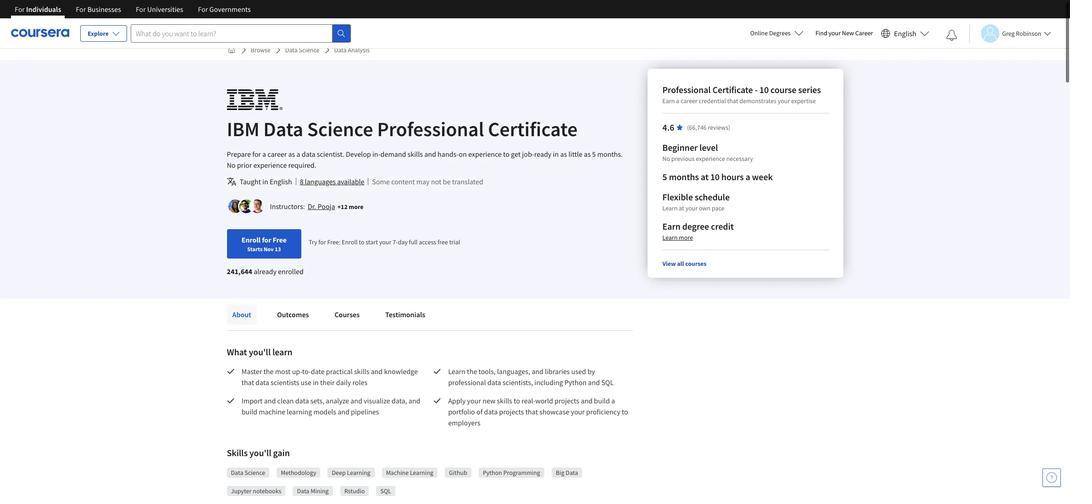 Task type: describe. For each thing, give the bounding box(es) containing it.
jupyter notebooks
[[231, 487, 281, 495]]

series
[[798, 84, 821, 95]]

experience inside beginner level no previous experience necessary
[[696, 155, 725, 163]]

3 as from the left
[[584, 150, 591, 159]]

of
[[477, 407, 483, 417]]

view
[[662, 260, 676, 268]]

enroll for free starts nov 13
[[242, 235, 287, 253]]

learn
[[272, 346, 293, 358]]

data right ibm
[[264, 117, 303, 142]]

and up pipelines
[[351, 396, 362, 406]]

github
[[449, 469, 467, 477]]

8
[[300, 177, 303, 186]]

and down analyze
[[338, 407, 350, 417]]

for for governments
[[198, 5, 208, 14]]

your inside "flexible schedule learn at your own pace"
[[685, 204, 698, 212]]

find your new career
[[816, 29, 873, 37]]

machine learning
[[386, 469, 433, 477]]

start
[[366, 238, 378, 246]]

learn inside learn the tools, languages, and libraries used by professional data scientists, including python and sql
[[448, 367, 466, 376]]

in inside master the most up-to-date practical skills and knowledge that data scientists use in their daily roles
[[313, 378, 319, 387]]

try for free: enroll to start your 7-day full access free trial
[[309, 238, 460, 246]]

expertise
[[791, 97, 816, 105]]

not
[[431, 177, 442, 186]]

find your new career link
[[811, 28, 878, 39]]

level
[[699, 142, 718, 153]]

your inside professional certificate - 10 course series earn a career credential that demonstrates your expertise
[[778, 97, 790, 105]]

learning
[[287, 407, 312, 417]]

science inside "link"
[[299, 46, 320, 54]]

a up required.
[[297, 150, 300, 159]]

5 months at 10 hours a week
[[662, 171, 773, 183]]

online degrees button
[[743, 23, 811, 43]]

own
[[699, 204, 710, 212]]

for businesses
[[76, 5, 121, 14]]

earn inside earn degree credit learn more
[[662, 221, 680, 232]]

businesses
[[87, 5, 121, 14]]

degrees
[[769, 29, 791, 37]]

data inside apply your new skills to real-world projects and build a portfolio of data projects that showcase your proficiency to employers
[[484, 407, 498, 417]]

machine
[[386, 469, 409, 477]]

skills
[[227, 447, 248, 459]]

learning for deep learning
[[347, 469, 371, 477]]

1 horizontal spatial projects
[[555, 396, 579, 406]]

certificate inside professional certificate - 10 course series earn a career credential that demonstrates your expertise
[[712, 84, 753, 95]]

about link
[[227, 305, 257, 325]]

use
[[301, 378, 312, 387]]

free
[[438, 238, 448, 246]]

1 vertical spatial sql
[[380, 487, 391, 495]]

available
[[337, 177, 364, 186]]

find
[[816, 29, 828, 37]]

learning for machine learning
[[410, 469, 433, 477]]

develop
[[346, 150, 371, 159]]

apply your new skills to real-world projects and build a portfolio of data projects that showcase your proficiency to employers
[[448, 396, 630, 428]]

on
[[459, 150, 467, 159]]

instructors:
[[270, 202, 305, 211]]

explore button
[[80, 25, 127, 42]]

what you'll learn
[[227, 346, 293, 358]]

employers
[[448, 418, 481, 428]]

enrolled
[[278, 267, 304, 276]]

no inside prepare for a career as a data scientist. develop in-demand skills and hands-on experience to get job-ready in as little as 5 months. no prior experience required.
[[227, 161, 236, 170]]

What do you want to learn? text field
[[131, 24, 333, 42]]

241,644
[[227, 267, 252, 276]]

earn degree credit learn more
[[662, 221, 734, 242]]

nov
[[264, 245, 274, 253]]

1 horizontal spatial experience
[[468, 150, 502, 159]]

that inside apply your new skills to real-world projects and build a portfolio of data projects that showcase your proficiency to employers
[[526, 407, 538, 417]]

jupyter
[[231, 487, 252, 495]]

data analysis
[[334, 46, 370, 54]]

enroll inside enroll for free starts nov 13
[[242, 235, 261, 245]]

gain
[[273, 447, 290, 459]]

8 languages available
[[300, 177, 364, 186]]

and up machine
[[264, 396, 276, 406]]

data inside import and clean data sets, analyze and visualize data, and build machine learning models and pipelines
[[295, 396, 309, 406]]

a inside professional certificate - 10 course series earn a career credential that demonstrates your expertise
[[676, 97, 679, 105]]

to left the real-
[[514, 396, 520, 406]]

your up of at the left of page
[[467, 396, 481, 406]]

romeo kienzler image
[[239, 200, 253, 213]]

career
[[856, 29, 873, 37]]

your left the 7-
[[379, 238, 391, 246]]

5 inside prepare for a career as a data scientist. develop in-demand skills and hands-on experience to get job-ready in as little as 5 months. no prior experience required.
[[592, 150, 596, 159]]

big data
[[556, 469, 578, 477]]

earn inside professional certificate - 10 course series earn a career credential that demonstrates your expertise
[[662, 97, 675, 105]]

by
[[588, 367, 595, 376]]

reviews)
[[708, 123, 730, 132]]

0 horizontal spatial in
[[262, 177, 268, 186]]

dr. pooja image
[[228, 200, 242, 213]]

pace
[[712, 204, 724, 212]]

build inside import and clean data sets, analyze and visualize data, and build machine learning models and pipelines
[[242, 407, 257, 417]]

and right data,
[[409, 396, 420, 406]]

trial
[[449, 238, 460, 246]]

prior
[[237, 161, 252, 170]]

help center image
[[1046, 473, 1058, 484]]

skills you'll gain
[[227, 447, 290, 459]]

home image
[[228, 46, 235, 54]]

previous
[[671, 155, 695, 163]]

translated
[[452, 177, 483, 186]]

0 horizontal spatial certificate
[[488, 117, 578, 142]]

show notifications image
[[946, 30, 957, 41]]

already
[[254, 267, 277, 276]]

241,644 already enrolled
[[227, 267, 304, 276]]

libraries
[[545, 367, 570, 376]]

learn the tools, languages, and libraries used by professional data scientists, including python and sql
[[448, 367, 614, 387]]

data science link
[[282, 42, 323, 58]]

the for learn
[[467, 367, 477, 376]]

deep learning
[[332, 469, 371, 477]]

data,
[[392, 396, 407, 406]]

hands-
[[438, 150, 459, 159]]

hours
[[721, 171, 744, 183]]

no inside beginner level no previous experience necessary
[[662, 155, 670, 163]]

practical
[[326, 367, 353, 376]]

data inside learn the tools, languages, and libraries used by professional data scientists, including python and sql
[[488, 378, 501, 387]]

data right big
[[566, 469, 578, 477]]

english inside 'button'
[[894, 29, 917, 38]]

tools,
[[479, 367, 496, 376]]

browse link
[[247, 42, 274, 58]]

greg
[[1002, 29, 1015, 37]]

and inside apply your new skills to real-world projects and build a portfolio of data projects that showcase your proficiency to employers
[[581, 396, 593, 406]]

career inside professional certificate - 10 course series earn a career credential that demonstrates your expertise
[[681, 97, 697, 105]]

demonstrates
[[739, 97, 776, 105]]

access
[[419, 238, 436, 246]]

python inside learn the tools, languages, and libraries used by professional data scientists, including python and sql
[[565, 378, 587, 387]]

courses
[[685, 260, 706, 268]]

schedule
[[695, 191, 730, 203]]

skills inside master the most up-to-date practical skills and knowledge that data scientists use in their daily roles
[[354, 367, 369, 376]]

1 horizontal spatial at
[[701, 171, 708, 183]]

daily
[[336, 378, 351, 387]]

that for professional
[[727, 97, 738, 105]]

(66,746 reviews)
[[687, 123, 730, 132]]

1 as from the left
[[288, 150, 295, 159]]

for for individuals
[[15, 5, 25, 14]]

english button
[[878, 18, 933, 48]]

data up jupyter in the bottom of the page
[[231, 469, 243, 477]]

sets,
[[310, 396, 324, 406]]

governments
[[209, 5, 251, 14]]

2 vertical spatial science
[[245, 469, 265, 477]]

up-
[[292, 367, 302, 376]]

dr. pooja link
[[308, 202, 335, 211]]

free
[[273, 235, 287, 245]]

your right find
[[829, 29, 841, 37]]

credit
[[711, 221, 734, 232]]

8 languages available button
[[300, 176, 364, 187]]

a left the week
[[746, 171, 750, 183]]

ibm image
[[227, 89, 282, 110]]

for for universities
[[136, 5, 146, 14]]

to right proficiency
[[622, 407, 628, 417]]



Task type: locate. For each thing, give the bounding box(es) containing it.
learn inside "flexible schedule learn at your own pace"
[[662, 204, 678, 212]]

machine
[[259, 407, 285, 417]]

rstudio
[[344, 487, 365, 495]]

scientists,
[[503, 378, 533, 387]]

for left universities
[[136, 5, 146, 14]]

earn up learn more link
[[662, 221, 680, 232]]

0 horizontal spatial as
[[288, 150, 295, 159]]

english right career
[[894, 29, 917, 38]]

0 vertical spatial 10
[[759, 84, 769, 95]]

banner navigation
[[7, 0, 258, 18]]

data up learning
[[295, 396, 309, 406]]

enroll right the free:
[[342, 238, 358, 246]]

clean
[[277, 396, 294, 406]]

in inside prepare for a career as a data scientist. develop in-demand skills and hands-on experience to get job-ready in as little as 5 months. no prior experience required.
[[553, 150, 559, 159]]

languages
[[305, 177, 336, 186]]

10 for hours
[[710, 171, 720, 183]]

10 inside professional certificate - 10 course series earn a career credential that demonstrates your expertise
[[759, 84, 769, 95]]

1 vertical spatial projects
[[499, 407, 524, 417]]

professional
[[448, 378, 486, 387]]

experience
[[468, 150, 502, 159], [696, 155, 725, 163], [253, 161, 287, 170]]

0 vertical spatial 5
[[592, 150, 596, 159]]

that inside master the most up-to-date practical skills and knowledge that data scientists use in their daily roles
[[242, 378, 254, 387]]

skills up 'roles'
[[354, 367, 369, 376]]

for left governments
[[198, 5, 208, 14]]

to-
[[302, 367, 311, 376]]

1 vertical spatial 10
[[710, 171, 720, 183]]

python
[[565, 378, 587, 387], [483, 469, 502, 477]]

the inside master the most up-to-date practical skills and knowledge that data scientists use in their daily roles
[[264, 367, 274, 376]]

full
[[409, 238, 418, 246]]

0 vertical spatial in
[[553, 150, 559, 159]]

english left 8
[[270, 177, 292, 186]]

necessary
[[726, 155, 753, 163]]

the left most
[[264, 367, 274, 376]]

10 left hours
[[710, 171, 720, 183]]

professional up credential
[[662, 84, 711, 95]]

0 vertical spatial data science
[[285, 46, 320, 54]]

0 horizontal spatial learning
[[347, 469, 371, 477]]

as up required.
[[288, 150, 295, 159]]

more right +12
[[349, 203, 364, 211]]

2 horizontal spatial for
[[319, 238, 326, 246]]

your down course
[[778, 97, 790, 105]]

programming
[[504, 469, 540, 477]]

0 vertical spatial earn
[[662, 97, 675, 105]]

1 horizontal spatial sql
[[601, 378, 614, 387]]

None search field
[[131, 24, 351, 42]]

outcomes
[[277, 310, 309, 319]]

1 horizontal spatial english
[[894, 29, 917, 38]]

1 horizontal spatial the
[[467, 367, 477, 376]]

most
[[275, 367, 291, 376]]

1 vertical spatial you'll
[[250, 447, 271, 459]]

scientists
[[271, 378, 299, 387]]

1 horizontal spatial build
[[594, 396, 610, 406]]

career up the taught in english
[[268, 150, 287, 159]]

learn up the view
[[662, 234, 678, 242]]

(66,746
[[687, 123, 707, 132]]

skills right new
[[497, 396, 512, 406]]

a inside apply your new skills to real-world projects and build a portfolio of data projects that showcase your proficiency to employers
[[611, 396, 615, 406]]

in right "use"
[[313, 378, 319, 387]]

science
[[299, 46, 320, 54], [307, 117, 373, 142], [245, 469, 265, 477]]

at
[[701, 171, 708, 183], [679, 204, 684, 212]]

for for businesses
[[76, 5, 86, 14]]

1 vertical spatial python
[[483, 469, 502, 477]]

0 horizontal spatial no
[[227, 161, 236, 170]]

more for pooja
[[349, 203, 364, 211]]

1 vertical spatial data science
[[231, 469, 265, 477]]

earn up 4.6
[[662, 97, 675, 105]]

coursera image
[[11, 26, 69, 40]]

online
[[750, 29, 768, 37]]

experience up the taught in english
[[253, 161, 287, 170]]

outcomes link
[[272, 305, 314, 325]]

no left previous
[[662, 155, 670, 163]]

0 vertical spatial sql
[[601, 378, 614, 387]]

ready
[[534, 150, 552, 159]]

online degrees
[[750, 29, 791, 37]]

you'll for what
[[249, 346, 271, 358]]

2 learning from the left
[[410, 469, 433, 477]]

1 vertical spatial build
[[242, 407, 257, 417]]

3 for from the left
[[136, 5, 146, 14]]

1 horizontal spatial as
[[560, 150, 567, 159]]

no left prior
[[227, 161, 236, 170]]

knowledge
[[384, 367, 418, 376]]

individuals
[[26, 5, 61, 14]]

0 horizontal spatial professional
[[377, 117, 484, 142]]

0 vertical spatial skills
[[408, 150, 423, 159]]

python programming
[[483, 469, 540, 477]]

data
[[285, 46, 298, 54], [334, 46, 347, 54], [264, 117, 303, 142], [231, 469, 243, 477], [566, 469, 578, 477], [297, 487, 309, 495]]

for right try
[[319, 238, 326, 246]]

and left hands-
[[424, 150, 436, 159]]

beginner
[[662, 142, 698, 153]]

1 vertical spatial 5
[[662, 171, 667, 183]]

0 vertical spatial build
[[594, 396, 610, 406]]

mining
[[311, 487, 329, 495]]

career inside prepare for a career as a data scientist. develop in-demand skills and hands-on experience to get job-ready in as little as 5 months. no prior experience required.
[[268, 150, 287, 159]]

skills inside apply your new skills to real-world projects and build a portfolio of data projects that showcase your proficiency to employers
[[497, 396, 512, 406]]

for left businesses
[[76, 5, 86, 14]]

more inside earn degree credit learn more
[[679, 234, 693, 242]]

data science inside data science "link"
[[285, 46, 320, 54]]

for for prepare
[[252, 150, 261, 159]]

7-
[[393, 238, 398, 246]]

1 vertical spatial in
[[262, 177, 268, 186]]

for for enroll
[[262, 235, 271, 245]]

master the most up-to-date practical skills and knowledge that data scientists use in their daily roles
[[242, 367, 419, 387]]

your left own
[[685, 204, 698, 212]]

0 vertical spatial at
[[701, 171, 708, 183]]

taught
[[240, 177, 261, 186]]

for inside prepare for a career as a data scientist. develop in-demand skills and hands-on experience to get job-ready in as little as 5 months. no prior experience required.
[[252, 150, 261, 159]]

1 horizontal spatial data science
[[285, 46, 320, 54]]

methodology
[[281, 469, 316, 477]]

10 for course
[[759, 84, 769, 95]]

including
[[535, 378, 563, 387]]

you'll for skills
[[250, 447, 271, 459]]

0 horizontal spatial at
[[679, 204, 684, 212]]

2 horizontal spatial experience
[[696, 155, 725, 163]]

day
[[398, 238, 408, 246]]

that down master on the left of page
[[242, 378, 254, 387]]

certificate up job-
[[488, 117, 578, 142]]

data inside prepare for a career as a data scientist. develop in-demand skills and hands-on experience to get job-ready in as little as 5 months. no prior experience required.
[[302, 150, 315, 159]]

0 vertical spatial more
[[349, 203, 364, 211]]

your right 'showcase'
[[571, 407, 585, 417]]

2 the from the left
[[467, 367, 477, 376]]

and up proficiency
[[581, 396, 593, 406]]

courses
[[335, 310, 360, 319]]

and down the by on the bottom
[[588, 378, 600, 387]]

months.
[[597, 150, 623, 159]]

10 right -
[[759, 84, 769, 95]]

2 vertical spatial in
[[313, 378, 319, 387]]

experience down level
[[696, 155, 725, 163]]

0 horizontal spatial enroll
[[242, 235, 261, 245]]

10
[[759, 84, 769, 95], [710, 171, 720, 183]]

1 vertical spatial that
[[242, 378, 254, 387]]

and inside master the most up-to-date practical skills and knowledge that data scientists use in their daily roles
[[371, 367, 383, 376]]

degree
[[682, 221, 709, 232]]

learning right "machine"
[[410, 469, 433, 477]]

learning up rstudio
[[347, 469, 371, 477]]

1 horizontal spatial learning
[[410, 469, 433, 477]]

testimonials link
[[380, 305, 431, 325]]

data mining
[[297, 487, 329, 495]]

certificate
[[712, 84, 753, 95], [488, 117, 578, 142]]

earn
[[662, 97, 675, 105], [662, 221, 680, 232]]

1 vertical spatial certificate
[[488, 117, 578, 142]]

+12 more button
[[338, 202, 364, 212]]

big
[[556, 469, 565, 477]]

1 vertical spatial english
[[270, 177, 292, 186]]

to left start
[[359, 238, 365, 246]]

0 vertical spatial science
[[299, 46, 320, 54]]

for right prepare
[[252, 150, 261, 159]]

and inside prepare for a career as a data scientist. develop in-demand skills and hands-on experience to get job-ready in as little as 5 months. no prior experience required.
[[424, 150, 436, 159]]

1 horizontal spatial career
[[681, 97, 697, 105]]

projects down the real-
[[499, 407, 524, 417]]

more inside instructors: dr. pooja +12 more
[[349, 203, 364, 211]]

you'll left gain
[[250, 447, 271, 459]]

the up professional
[[467, 367, 477, 376]]

certificate up credential
[[712, 84, 753, 95]]

1 vertical spatial science
[[307, 117, 373, 142]]

enroll up starts
[[242, 235, 261, 245]]

0 horizontal spatial skills
[[354, 367, 369, 376]]

1 horizontal spatial certificate
[[712, 84, 753, 95]]

0 vertical spatial certificate
[[712, 84, 753, 95]]

data down tools,
[[488, 378, 501, 387]]

joseph santarcangelo image
[[250, 200, 264, 213]]

that right credential
[[727, 97, 738, 105]]

that down the real-
[[526, 407, 538, 417]]

data left analysis at the top left of the page
[[334, 46, 347, 54]]

get
[[511, 150, 521, 159]]

in right taught
[[262, 177, 268, 186]]

1 horizontal spatial no
[[662, 155, 670, 163]]

2 horizontal spatial as
[[584, 150, 591, 159]]

a up proficiency
[[611, 396, 615, 406]]

2 vertical spatial that
[[526, 407, 538, 417]]

try
[[309, 238, 317, 246]]

at down flexible
[[679, 204, 684, 212]]

2 earn from the top
[[662, 221, 680, 232]]

career left credential
[[681, 97, 697, 105]]

1 for from the left
[[15, 5, 25, 14]]

1 vertical spatial more
[[679, 234, 693, 242]]

0 horizontal spatial more
[[349, 203, 364, 211]]

that for master
[[242, 378, 254, 387]]

a left credential
[[676, 97, 679, 105]]

for inside enroll for free starts nov 13
[[262, 235, 271, 245]]

sql
[[601, 378, 614, 387], [380, 487, 391, 495]]

learn down flexible
[[662, 204, 678, 212]]

to inside prepare for a career as a data scientist. develop in-demand skills and hands-on experience to get job-ready in as little as 5 months. no prior experience required.
[[503, 150, 510, 159]]

0 horizontal spatial career
[[268, 150, 287, 159]]

may
[[416, 177, 430, 186]]

2 horizontal spatial skills
[[497, 396, 512, 406]]

4 for from the left
[[198, 5, 208, 14]]

professional inside professional certificate - 10 course series earn a career credential that demonstrates your expertise
[[662, 84, 711, 95]]

0 horizontal spatial sql
[[380, 487, 391, 495]]

python left programming at the bottom of page
[[483, 469, 502, 477]]

1 horizontal spatial for
[[262, 235, 271, 245]]

data up required.
[[302, 150, 315, 159]]

build inside apply your new skills to real-world projects and build a portfolio of data projects that showcase your proficiency to employers
[[594, 396, 610, 406]]

projects
[[555, 396, 579, 406], [499, 407, 524, 417]]

1 vertical spatial earn
[[662, 221, 680, 232]]

as right little
[[584, 150, 591, 159]]

little
[[569, 150, 583, 159]]

2 for from the left
[[76, 5, 86, 14]]

master
[[242, 367, 262, 376]]

learn more link
[[662, 234, 693, 242]]

4.6
[[662, 122, 674, 133]]

build down import
[[242, 407, 257, 417]]

1 horizontal spatial 10
[[759, 84, 769, 95]]

projects up 'showcase'
[[555, 396, 579, 406]]

portfolio
[[448, 407, 475, 417]]

0 vertical spatial professional
[[662, 84, 711, 95]]

1 vertical spatial skills
[[354, 367, 369, 376]]

0 vertical spatial learn
[[662, 204, 678, 212]]

1 vertical spatial learn
[[662, 234, 678, 242]]

for left individuals
[[15, 5, 25, 14]]

1 horizontal spatial 5
[[662, 171, 667, 183]]

sql up proficiency
[[601, 378, 614, 387]]

0 horizontal spatial experience
[[253, 161, 287, 170]]

greg robinson
[[1002, 29, 1042, 37]]

0 horizontal spatial 5
[[592, 150, 596, 159]]

2 as from the left
[[560, 150, 567, 159]]

demand
[[381, 150, 406, 159]]

1 horizontal spatial in
[[313, 378, 319, 387]]

and up including
[[532, 367, 544, 376]]

0 vertical spatial you'll
[[249, 346, 271, 358]]

1 horizontal spatial more
[[679, 234, 693, 242]]

new
[[483, 396, 496, 406]]

1 horizontal spatial enroll
[[342, 238, 358, 246]]

5 left months
[[662, 171, 667, 183]]

visualize
[[364, 396, 390, 406]]

real-
[[522, 396, 536, 406]]

0 horizontal spatial python
[[483, 469, 502, 477]]

and left knowledge
[[371, 367, 383, 376]]

learn up professional
[[448, 367, 466, 376]]

data inside "link"
[[285, 46, 298, 54]]

showcase
[[540, 407, 570, 417]]

1 horizontal spatial that
[[526, 407, 538, 417]]

0 horizontal spatial data science
[[231, 469, 265, 477]]

more down degree
[[679, 234, 693, 242]]

you'll up master on the left of page
[[249, 346, 271, 358]]

1 horizontal spatial python
[[565, 378, 587, 387]]

the inside learn the tools, languages, and libraries used by professional data scientists, including python and sql
[[467, 367, 477, 376]]

1 horizontal spatial professional
[[662, 84, 711, 95]]

for for try
[[319, 238, 326, 246]]

0 vertical spatial python
[[565, 378, 587, 387]]

as left little
[[560, 150, 567, 159]]

sql inside learn the tools, languages, and libraries used by professional data scientists, including python and sql
[[601, 378, 614, 387]]

the for master
[[264, 367, 274, 376]]

pipelines
[[351, 407, 379, 417]]

1 horizontal spatial skills
[[408, 150, 423, 159]]

1 the from the left
[[264, 367, 274, 376]]

data down new
[[484, 407, 498, 417]]

to left get
[[503, 150, 510, 159]]

2 vertical spatial learn
[[448, 367, 466, 376]]

skills inside prepare for a career as a data scientist. develop in-demand skills and hands-on experience to get job-ready in as little as 5 months. no prior experience required.
[[408, 150, 423, 159]]

1 vertical spatial at
[[679, 204, 684, 212]]

+12
[[338, 203, 348, 211]]

build up proficiency
[[594, 396, 610, 406]]

1 vertical spatial professional
[[377, 117, 484, 142]]

for up the nov
[[262, 235, 271, 245]]

1 learning from the left
[[347, 469, 371, 477]]

science up scientist. at the left top of page
[[307, 117, 373, 142]]

0 horizontal spatial that
[[242, 378, 254, 387]]

0 vertical spatial projects
[[555, 396, 579, 406]]

2 horizontal spatial in
[[553, 150, 559, 159]]

0 horizontal spatial projects
[[499, 407, 524, 417]]

more for credit
[[679, 234, 693, 242]]

0 horizontal spatial the
[[264, 367, 274, 376]]

0 horizontal spatial for
[[252, 150, 261, 159]]

skills right demand
[[408, 150, 423, 159]]

2 horizontal spatial that
[[727, 97, 738, 105]]

english
[[894, 29, 917, 38], [270, 177, 292, 186]]

taught in english
[[240, 177, 292, 186]]

you'll
[[249, 346, 271, 358], [250, 447, 271, 459]]

0 horizontal spatial 10
[[710, 171, 720, 183]]

what
[[227, 346, 247, 358]]

sql down "machine"
[[380, 487, 391, 495]]

testimonials
[[385, 310, 425, 319]]

learn inside earn degree credit learn more
[[662, 234, 678, 242]]

0 vertical spatial that
[[727, 97, 738, 105]]

at right months
[[701, 171, 708, 183]]

data science right browse link
[[285, 46, 320, 54]]

a right prepare
[[262, 150, 266, 159]]

data science up jupyter in the bottom of the page
[[231, 469, 265, 477]]

experience right on
[[468, 150, 502, 159]]

1 earn from the top
[[662, 97, 675, 105]]

for
[[252, 150, 261, 159], [262, 235, 271, 245], [319, 238, 326, 246]]

that inside professional certificate - 10 course series earn a career credential that demonstrates your expertise
[[727, 97, 738, 105]]

0 horizontal spatial english
[[270, 177, 292, 186]]

python down used
[[565, 378, 587, 387]]

data right browse link
[[285, 46, 298, 54]]

for universities
[[136, 5, 183, 14]]

0 vertical spatial english
[[894, 29, 917, 38]]

professional up hands-
[[377, 117, 484, 142]]

0 horizontal spatial build
[[242, 407, 257, 417]]

data left mining
[[297, 487, 309, 495]]

courses link
[[329, 305, 365, 325]]

analyze
[[326, 396, 349, 406]]

at inside "flexible schedule learn at your own pace"
[[679, 204, 684, 212]]

science up jupyter notebooks
[[245, 469, 265, 477]]

0 vertical spatial career
[[681, 97, 697, 105]]

ibm
[[227, 117, 260, 142]]

data inside master the most up-to-date practical skills and knowledge that data scientists use in their daily roles
[[256, 378, 269, 387]]

5 left months. at the right of the page
[[592, 150, 596, 159]]

1 vertical spatial career
[[268, 150, 287, 159]]

in right ready
[[553, 150, 559, 159]]

science left data analysis link on the top left of page
[[299, 46, 320, 54]]

2 vertical spatial skills
[[497, 396, 512, 406]]



Task type: vqa. For each thing, say whether or not it's contained in the screenshot.
professional certificate associated with IBM Data Science
no



